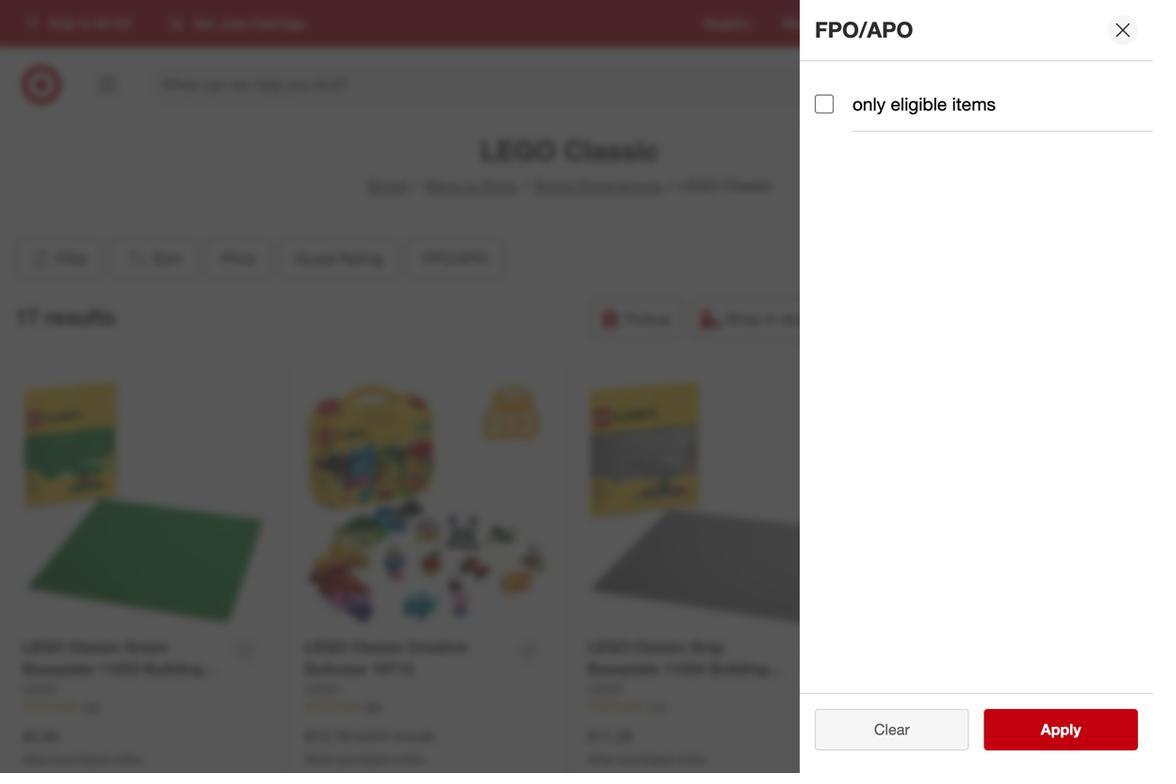Task type: locate. For each thing, give the bounding box(es) containing it.
ways
[[424, 177, 460, 195]]

classic inside lego classic gray baseplate 11024 building kit
[[634, 638, 686, 657]]

1 horizontal spatial lego classic
[[679, 177, 773, 195]]

classic for creative
[[351, 638, 403, 657]]

114
[[646, 700, 665, 714]]

msrp
[[354, 729, 391, 746]]

114 link
[[588, 699, 833, 715]]

purchased down clear button at bottom right
[[903, 753, 957, 768]]

shop in store button
[[690, 298, 827, 340]]

lego link for lego classic green baseplate 11023 building kit
[[22, 680, 58, 699]]

lego
[[480, 134, 556, 167], [679, 177, 720, 195], [22, 638, 64, 657], [305, 638, 347, 657], [588, 638, 630, 657], [871, 639, 913, 658], [22, 681, 58, 697], [305, 681, 340, 697], [588, 681, 623, 697], [871, 682, 906, 698]]

online
[[112, 753, 142, 767], [394, 753, 425, 767], [677, 753, 708, 767], [960, 753, 990, 768]]

baseplate inside lego classic green baseplate 11023 building kit
[[22, 660, 94, 678]]

1 horizontal spatial shop
[[725, 310, 761, 328]]

target link
[[366, 177, 408, 195]]

classic inside lego classic creative suitcase 10713
[[351, 638, 403, 657]]

kit inside lego classic green baseplate 11023 building kit
[[22, 681, 42, 700]]

2 horizontal spatial baseplate
[[871, 661, 942, 679]]

online down the $19.99 on the bottom left
[[394, 753, 425, 767]]

baseplate for 11025
[[871, 661, 942, 679]]

2 horizontal spatial building
[[993, 661, 1051, 679]]

only
[[853, 93, 886, 115]]

suitcase
[[305, 660, 367, 678]]

building down blue
[[993, 661, 1051, 679]]

apply
[[1041, 721, 1081, 739]]

find
[[1061, 15, 1086, 32]]

online down 114 link
[[677, 753, 708, 767]]

kit
[[22, 681, 42, 700], [588, 681, 608, 700], [871, 682, 891, 701]]

1 horizontal spatial $5.99
[[871, 729, 907, 747]]

1 vertical spatial fpo/apo
[[423, 250, 489, 268]]

$5.99 when purchased online down 193
[[22, 728, 142, 767]]

$13.79
[[305, 728, 350, 746]]

17
[[15, 304, 39, 330]]

1 vertical spatial lego classic
[[679, 177, 773, 195]]

pickup
[[625, 310, 671, 328]]

guest rating button
[[279, 238, 399, 280]]

lego link for lego classic creative suitcase 10713
[[305, 680, 340, 699]]

building inside lego classic gray baseplate 11024 building kit
[[710, 660, 768, 678]]

kit up $11.29
[[588, 681, 608, 700]]

0 horizontal spatial fpo/apo
[[423, 250, 489, 268]]

in
[[765, 310, 777, 328]]

0 horizontal spatial building
[[144, 660, 202, 678]]

$5.99 when purchased online down "96"
[[871, 729, 990, 768]]

1 vertical spatial shop
[[725, 310, 761, 328]]

registry link
[[703, 14, 752, 33]]

baseplate for 11023
[[22, 660, 94, 678]]

lego classic gray baseplate 11024 building kit image
[[588, 381, 833, 626], [588, 381, 833, 626]]

$11.29 when purchased online
[[588, 728, 708, 767]]

$5.99 when purchased online
[[22, 728, 142, 767], [871, 729, 990, 768]]

$19.99
[[395, 729, 435, 746]]

classic inside lego classic green baseplate 11023 building kit
[[68, 638, 121, 657]]

classic inside lego classic blue baseplate 11025 building kit
[[917, 639, 969, 658]]

building down gray
[[710, 660, 768, 678]]

baseplate
[[22, 660, 94, 678], [588, 660, 659, 678], [871, 661, 942, 679]]

kit left 193
[[22, 681, 42, 700]]

baseplate up 193
[[22, 660, 94, 678]]

$5.99
[[22, 728, 59, 746], [871, 729, 907, 747]]

1 horizontal spatial building
[[710, 660, 768, 678]]

brand experiences
[[534, 177, 663, 195]]

0 vertical spatial fpo/apo
[[815, 17, 913, 43]]

baseplate inside lego classic blue baseplate 11025 building kit
[[871, 661, 942, 679]]

only eligible items checkbox
[[815, 95, 834, 114]]

items
[[952, 93, 996, 115]]

baseplate up "96"
[[871, 661, 942, 679]]

redcard
[[874, 15, 927, 32]]

shop left in on the right of the page
[[725, 310, 761, 328]]

fpo/apo inside dialog
[[815, 17, 913, 43]]

search
[[887, 77, 933, 96]]

11023
[[98, 660, 140, 678]]

1 horizontal spatial fpo/apo
[[815, 17, 913, 43]]

kit for lego classic blue baseplate 11025 building kit
[[871, 682, 891, 701]]

lego classic green baseplate 11023 building kit
[[22, 638, 202, 700]]

0 vertical spatial lego classic
[[480, 134, 659, 167]]

classic
[[564, 134, 659, 167], [724, 177, 773, 195], [68, 638, 121, 657], [351, 638, 403, 657], [634, 638, 686, 657], [917, 639, 969, 658]]

2 horizontal spatial kit
[[871, 682, 891, 701]]

0 horizontal spatial baseplate
[[22, 660, 94, 678]]

filter button
[[15, 238, 103, 280]]

kit for lego classic gray baseplate 11024 building kit
[[588, 681, 608, 700]]

lego classic creative suitcase 10713
[[305, 638, 467, 678]]

clear button
[[815, 709, 969, 751]]

find stores link
[[1061, 14, 1128, 33]]

lego classic green baseplate 11023 building kit image
[[22, 381, 267, 626], [22, 381, 267, 626]]

lego classic gray baseplate 11024 building kit
[[588, 638, 768, 700]]

shop
[[482, 177, 518, 195], [725, 310, 761, 328]]

1 horizontal spatial kit
[[588, 681, 608, 700]]

1 horizontal spatial baseplate
[[588, 660, 659, 678]]

eligible
[[891, 93, 947, 115]]

guest rating
[[295, 250, 383, 268]]

building for blue
[[993, 661, 1051, 679]]

purchased
[[55, 753, 108, 767], [337, 753, 391, 767], [620, 753, 674, 767], [903, 753, 957, 768]]

shop right to
[[482, 177, 518, 195]]

building
[[144, 660, 202, 678], [710, 660, 768, 678], [993, 661, 1051, 679]]

10713
[[371, 660, 413, 678]]

building down green
[[144, 660, 202, 678]]

brand
[[534, 177, 575, 195]]

193 link
[[22, 699, 267, 715]]

fpo/apo dialog
[[800, 0, 1153, 773]]

registry
[[703, 15, 752, 32]]

purchased down 193
[[55, 753, 108, 767]]

0 horizontal spatial $5.99 when purchased online
[[22, 728, 142, 767]]

lego classic creative suitcase 10713 image
[[305, 381, 550, 626], [305, 381, 550, 626]]

96 link
[[871, 700, 1117, 716]]

purchased down $11.29
[[620, 753, 674, 767]]

when
[[22, 753, 51, 767], [305, 753, 334, 767], [588, 753, 617, 767], [871, 753, 900, 768]]

classic for blue
[[917, 639, 969, 658]]

weekly
[[782, 15, 824, 32]]

lego link
[[22, 680, 58, 699], [305, 680, 340, 699], [588, 680, 623, 699], [871, 681, 906, 700]]

creative
[[408, 638, 467, 657]]

baseplate inside lego classic gray baseplate 11024 building kit
[[588, 660, 659, 678]]

fpo/apo
[[815, 17, 913, 43], [423, 250, 489, 268]]

kit inside lego classic gray baseplate 11024 building kit
[[588, 681, 608, 700]]

online down the 96 link
[[960, 753, 990, 768]]

kit up clear
[[871, 682, 891, 701]]

building inside lego classic blue baseplate 11025 building kit
[[993, 661, 1051, 679]]

weekly ad link
[[782, 14, 844, 33]]

baseplate up 114
[[588, 660, 659, 678]]

$13.79 msrp $19.99 when purchased online
[[305, 728, 435, 767]]

building inside lego classic green baseplate 11023 building kit
[[144, 660, 202, 678]]

guest
[[295, 250, 336, 268]]

0 horizontal spatial kit
[[22, 681, 42, 700]]

kit inside lego classic blue baseplate 11025 building kit
[[871, 682, 891, 701]]

fpo/apo inside button
[[423, 250, 489, 268]]

filter
[[56, 250, 89, 268]]

lego classic
[[480, 134, 659, 167], [679, 177, 773, 195]]

0 vertical spatial shop
[[482, 177, 518, 195]]

purchased down msrp in the left bottom of the page
[[337, 753, 391, 767]]

0 horizontal spatial lego classic
[[480, 134, 659, 167]]



Task type: vqa. For each thing, say whether or not it's contained in the screenshot.
114 link
yes



Task type: describe. For each thing, give the bounding box(es) containing it.
17 results
[[15, 304, 115, 330]]

store
[[781, 310, 815, 328]]

blue
[[973, 639, 1005, 658]]

classic for gray
[[634, 638, 686, 657]]

stores
[[1090, 15, 1128, 32]]

search button
[[887, 64, 933, 109]]

kit for lego classic green baseplate 11023 building kit
[[22, 681, 42, 700]]

redcard link
[[874, 14, 927, 33]]

price
[[221, 250, 256, 268]]

$11.29
[[588, 728, 633, 746]]

11025
[[947, 661, 988, 679]]

ways to shop link
[[424, 177, 518, 195]]

building for green
[[144, 660, 202, 678]]

11024
[[664, 660, 706, 678]]

lego classic blue baseplate 11025 building kit
[[871, 639, 1051, 701]]

green
[[125, 638, 168, 657]]

online inside "$11.29 when purchased online"
[[677, 753, 708, 767]]

pickup button
[[590, 298, 683, 340]]

when inside "$13.79 msrp $19.99 when purchased online"
[[305, 753, 334, 767]]

sort button
[[110, 238, 198, 280]]

classic for green
[[68, 638, 121, 657]]

lego classic gray baseplate 11024 building kit link
[[588, 637, 789, 700]]

clear
[[874, 721, 910, 739]]

shop inside button
[[725, 310, 761, 328]]

lego link for lego classic gray baseplate 11024 building kit
[[588, 680, 623, 699]]

apply button
[[984, 709, 1138, 751]]

results
[[45, 304, 115, 330]]

baseplate for 11024
[[588, 660, 659, 678]]

485 link
[[305, 699, 550, 715]]

building for gray
[[710, 660, 768, 678]]

to
[[464, 177, 478, 195]]

485
[[363, 700, 382, 714]]

ways to shop
[[424, 177, 518, 195]]

lego inside lego classic creative suitcase 10713
[[305, 638, 347, 657]]

lego classic green baseplate 11023 building kit link
[[22, 637, 223, 700]]

target
[[366, 177, 408, 195]]

1 horizontal spatial $5.99 when purchased online
[[871, 729, 990, 768]]

lego inside lego classic gray baseplate 11024 building kit
[[588, 638, 630, 657]]

96
[[929, 701, 942, 715]]

brand experiences link
[[534, 177, 663, 195]]

rating
[[340, 250, 383, 268]]

find stores
[[1061, 15, 1128, 32]]

price button
[[205, 238, 272, 280]]

lego inside lego classic blue baseplate 11025 building kit
[[871, 639, 913, 658]]

purchased inside "$13.79 msrp $19.99 when purchased online"
[[337, 753, 391, 767]]

sort
[[153, 250, 182, 268]]

online inside "$13.79 msrp $19.99 when purchased online"
[[394, 753, 425, 767]]

shop in store
[[725, 310, 815, 328]]

0 horizontal spatial $5.99
[[22, 728, 59, 746]]

fpo/apo button
[[407, 238, 505, 280]]

experiences
[[579, 177, 663, 195]]

0 horizontal spatial shop
[[482, 177, 518, 195]]

purchased inside "$11.29 when purchased online"
[[620, 753, 674, 767]]

gray
[[690, 638, 724, 657]]

when inside "$11.29 when purchased online"
[[588, 753, 617, 767]]

lego classic creative suitcase 10713 link
[[305, 637, 506, 680]]

weekly ad
[[782, 15, 844, 32]]

online down 193 link
[[112, 753, 142, 767]]

ad
[[828, 15, 844, 32]]

What can we help you find? suggestions appear below search field
[[151, 64, 901, 106]]

193
[[81, 700, 99, 714]]

lego inside lego classic green baseplate 11023 building kit
[[22, 638, 64, 657]]

only eligible items
[[853, 93, 996, 115]]



